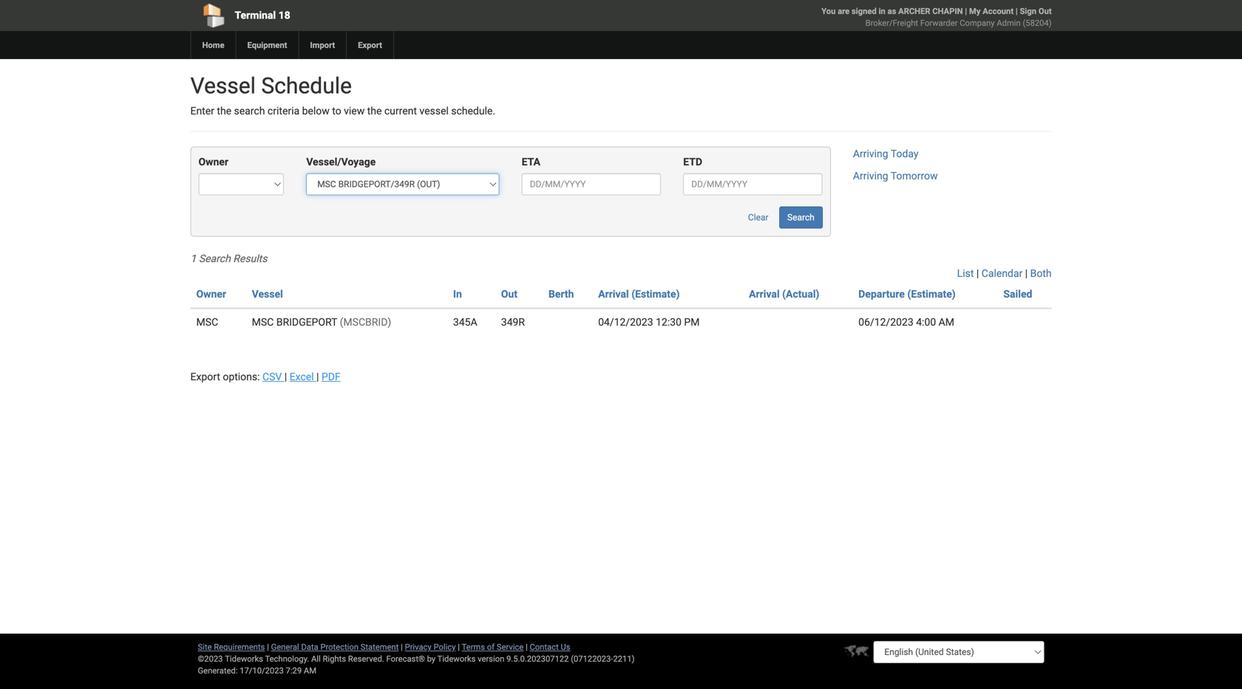 Task type: describe. For each thing, give the bounding box(es) containing it.
options:
[[223, 371, 260, 383]]

| right csv
[[285, 371, 287, 383]]

arrival (actual)
[[749, 288, 820, 301]]

site requirements | general data protection statement | privacy policy | terms of service | contact us ©2023 tideworks technology. all rights reserved. forecast® by tideworks version 9.5.0.202307122 (07122023-2211) generated: 17/10/2023 7:29 am
[[198, 643, 635, 676]]

general
[[271, 643, 299, 653]]

calendar link
[[982, 268, 1023, 280]]

contact
[[530, 643, 559, 653]]

tideworks
[[438, 655, 476, 664]]

vessel for vessel schedule enter the search criteria below to view the current vessel schedule.
[[190, 73, 256, 99]]

export for export options: csv | excel | pdf
[[190, 371, 220, 383]]

tomorrow
[[891, 170, 938, 182]]

(estimate) for departure (estimate)
[[908, 288, 956, 301]]

list
[[957, 268, 974, 280]]

©2023 tideworks
[[198, 655, 263, 664]]

terminal 18 link
[[190, 0, 536, 31]]

account
[[983, 6, 1014, 16]]

17/10/2023
[[240, 667, 284, 676]]

archer
[[899, 6, 931, 16]]

(actual)
[[782, 288, 820, 301]]

generated:
[[198, 667, 238, 676]]

are
[[838, 6, 850, 16]]

vessel
[[420, 105, 449, 117]]

technology.
[[265, 655, 309, 664]]

out inside you are signed in as archer chapin | my account | sign out broker/freight forwarder company admin (58204)
[[1039, 6, 1052, 16]]

export options: csv | excel | pdf
[[190, 371, 341, 383]]

sailed
[[1004, 288, 1033, 301]]

equipment link
[[236, 31, 298, 59]]

vessel/voyage
[[306, 156, 376, 168]]

msc for msc
[[196, 316, 218, 329]]

home
[[202, 40, 224, 50]]

version
[[478, 655, 505, 664]]

04/12/2023 12:30 pm
[[598, 316, 700, 329]]

| left pdf
[[317, 371, 319, 383]]

arrival (estimate)
[[598, 288, 680, 301]]

sign
[[1020, 6, 1037, 16]]

forwarder
[[920, 18, 958, 28]]

| up forecast®
[[401, 643, 403, 653]]

privacy
[[405, 643, 432, 653]]

privacy policy link
[[405, 643, 456, 653]]

9.5.0.202307122
[[507, 655, 569, 664]]

policy
[[434, 643, 456, 653]]

protection
[[320, 643, 359, 653]]

site requirements link
[[198, 643, 265, 653]]

(mscbrid)
[[340, 316, 391, 329]]

| up the tideworks
[[458, 643, 460, 653]]

schedule
[[261, 73, 352, 99]]

csv
[[262, 371, 282, 383]]

clear button
[[740, 207, 777, 229]]

owner link
[[196, 288, 226, 301]]

arrival (estimate) link
[[598, 288, 680, 301]]

chapin
[[933, 6, 963, 16]]

general data protection statement link
[[271, 643, 399, 653]]

arriving today link
[[853, 148, 919, 160]]

to
[[332, 105, 341, 117]]

arriving for arriving tomorrow
[[853, 170, 889, 182]]

msc bridgeport (mscbrid)
[[252, 316, 391, 329]]

search button
[[779, 207, 823, 229]]

arriving tomorrow link
[[853, 170, 938, 182]]

export link
[[346, 31, 393, 59]]

arrival for arrival (estimate)
[[598, 288, 629, 301]]

broker/freight
[[866, 18, 918, 28]]

0 vertical spatial owner
[[199, 156, 228, 168]]

import
[[310, 40, 335, 50]]

1 vertical spatial owner
[[196, 288, 226, 301]]

2 the from the left
[[367, 105, 382, 117]]

18
[[279, 9, 290, 21]]

sailed link
[[1004, 288, 1033, 301]]

search inside search button
[[788, 213, 815, 223]]

bridgeport
[[276, 316, 337, 329]]

both link
[[1031, 268, 1052, 280]]

statement
[[361, 643, 399, 653]]

ETD text field
[[683, 173, 823, 196]]

as
[[888, 6, 896, 16]]

berth link
[[549, 288, 574, 301]]

349r
[[501, 316, 525, 329]]

arriving for arriving today
[[853, 148, 889, 160]]

departure (estimate)
[[859, 288, 956, 301]]

export for export
[[358, 40, 382, 50]]

345a
[[453, 316, 477, 329]]

sign out link
[[1020, 6, 1052, 16]]

requirements
[[214, 643, 265, 653]]

berth
[[549, 288, 574, 301]]

ETA text field
[[522, 173, 661, 196]]

excel
[[290, 371, 314, 383]]

departure (estimate) link
[[859, 288, 956, 301]]

msc for msc bridgeport (mscbrid)
[[252, 316, 274, 329]]

clear
[[748, 213, 769, 223]]

schedule.
[[451, 105, 496, 117]]

admin
[[997, 18, 1021, 28]]

view
[[344, 105, 365, 117]]



Task type: vqa. For each thing, say whether or not it's contained in the screenshot.
Site Requirements | General Data Protection Statement | Privacy Policy | Terms Of Service | Contact Us ©2023 Tideworks Technology. All Rights Reserved. Forecast® By Tideworks Version 9.5.0.202307122 (07122023-2211) Generated: 10/04/2023 11:21 Am
no



Task type: locate. For each thing, give the bounding box(es) containing it.
1 msc from the left
[[196, 316, 218, 329]]

| left both
[[1025, 268, 1028, 280]]

owner left vessel link on the top of the page
[[196, 288, 226, 301]]

2 msc from the left
[[252, 316, 274, 329]]

rights
[[323, 655, 346, 664]]

0 horizontal spatial out
[[501, 288, 518, 301]]

search inside 1 search results list | calendar | both
[[199, 253, 231, 265]]

site
[[198, 643, 212, 653]]

the right view
[[367, 105, 382, 117]]

terminal
[[235, 9, 276, 21]]

equipment
[[247, 40, 287, 50]]

signed
[[852, 6, 877, 16]]

0 vertical spatial arriving
[[853, 148, 889, 160]]

terms
[[462, 643, 485, 653]]

today
[[891, 148, 919, 160]]

am inside 'site requirements | general data protection statement | privacy policy | terms of service | contact us ©2023 tideworks technology. all rights reserved. forecast® by tideworks version 9.5.0.202307122 (07122023-2211) generated: 17/10/2023 7:29 am'
[[304, 667, 317, 676]]

4:00
[[916, 316, 936, 329]]

0 vertical spatial search
[[788, 213, 815, 223]]

1 vertical spatial search
[[199, 253, 231, 265]]

vessel down 'results'
[[252, 288, 283, 301]]

0 vertical spatial vessel
[[190, 73, 256, 99]]

2 arrival from the left
[[749, 288, 780, 301]]

arrival left '(actual)'
[[749, 288, 780, 301]]

owner down enter at the top of page
[[199, 156, 228, 168]]

the
[[217, 105, 232, 117], [367, 105, 382, 117]]

1 horizontal spatial export
[[358, 40, 382, 50]]

csv link
[[262, 371, 285, 383]]

0 vertical spatial export
[[358, 40, 382, 50]]

| up 9.5.0.202307122
[[526, 643, 528, 653]]

etd
[[683, 156, 703, 168]]

(estimate) up 04/12/2023 12:30 pm
[[632, 288, 680, 301]]

my account link
[[969, 6, 1014, 16]]

1 vertical spatial out
[[501, 288, 518, 301]]

reserved.
[[348, 655, 384, 664]]

by
[[427, 655, 436, 664]]

pdf
[[322, 371, 341, 383]]

1 horizontal spatial msc
[[252, 316, 274, 329]]

pdf link
[[322, 371, 341, 383]]

list link
[[957, 268, 974, 280]]

7:29
[[286, 667, 302, 676]]

am right 4:00
[[939, 316, 955, 329]]

2211)
[[613, 655, 635, 664]]

arriving tomorrow
[[853, 170, 938, 182]]

company
[[960, 18, 995, 28]]

vessel inside vessel schedule enter the search criteria below to view the current vessel schedule.
[[190, 73, 256, 99]]

0 horizontal spatial the
[[217, 105, 232, 117]]

0 horizontal spatial export
[[190, 371, 220, 383]]

(58204)
[[1023, 18, 1052, 28]]

1 arrival from the left
[[598, 288, 629, 301]]

1 the from the left
[[217, 105, 232, 117]]

both
[[1031, 268, 1052, 280]]

in
[[453, 288, 462, 301]]

the right enter at the top of page
[[217, 105, 232, 117]]

eta
[[522, 156, 541, 168]]

results
[[233, 253, 267, 265]]

| left the my
[[965, 6, 967, 16]]

you
[[822, 6, 836, 16]]

(estimate) for arrival (estimate)
[[632, 288, 680, 301]]

am
[[939, 316, 955, 329], [304, 667, 317, 676]]

criteria
[[268, 105, 300, 117]]

search right 1
[[199, 253, 231, 265]]

1
[[190, 253, 196, 265]]

export
[[358, 40, 382, 50], [190, 371, 220, 383]]

home link
[[190, 31, 236, 59]]

pm
[[684, 316, 700, 329]]

search right 'clear' button
[[788, 213, 815, 223]]

all
[[311, 655, 321, 664]]

arriving up arriving tomorrow at the top of the page
[[853, 148, 889, 160]]

out link
[[501, 288, 518, 301]]

0 horizontal spatial (estimate)
[[632, 288, 680, 301]]

vessel schedule enter the search criteria below to view the current vessel schedule.
[[190, 73, 496, 117]]

arrival (actual) link
[[749, 288, 820, 301]]

| right list link
[[977, 268, 979, 280]]

1 vertical spatial am
[[304, 667, 317, 676]]

search
[[234, 105, 265, 117]]

import link
[[298, 31, 346, 59]]

out up 349r
[[501, 288, 518, 301]]

1 horizontal spatial am
[[939, 316, 955, 329]]

my
[[969, 6, 981, 16]]

msc down owner link
[[196, 316, 218, 329]]

arrival for arrival (actual)
[[749, 288, 780, 301]]

owner
[[199, 156, 228, 168], [196, 288, 226, 301]]

1 horizontal spatial the
[[367, 105, 382, 117]]

enter
[[190, 105, 214, 117]]

in link
[[453, 288, 462, 301]]

| left sign
[[1016, 6, 1018, 16]]

arrival
[[598, 288, 629, 301], [749, 288, 780, 301]]

| left general
[[267, 643, 269, 653]]

1 vertical spatial vessel
[[252, 288, 283, 301]]

vessel for vessel
[[252, 288, 283, 301]]

(estimate)
[[632, 288, 680, 301], [908, 288, 956, 301]]

0 vertical spatial am
[[939, 316, 955, 329]]

2 arriving from the top
[[853, 170, 889, 182]]

arriving down the arriving today
[[853, 170, 889, 182]]

0 horizontal spatial am
[[304, 667, 317, 676]]

current
[[384, 105, 417, 117]]

(estimate) up 4:00
[[908, 288, 956, 301]]

1 horizontal spatial search
[[788, 213, 815, 223]]

arriving today
[[853, 148, 919, 160]]

06/12/2023 4:00 am
[[859, 316, 955, 329]]

1 arriving from the top
[[853, 148, 889, 160]]

1 horizontal spatial (estimate)
[[908, 288, 956, 301]]

1 vertical spatial export
[[190, 371, 220, 383]]

0 horizontal spatial search
[[199, 253, 231, 265]]

below
[[302, 105, 330, 117]]

vessel link
[[252, 288, 283, 301]]

out up (58204)
[[1039, 6, 1052, 16]]

arrival down 1 search results list | calendar | both
[[598, 288, 629, 301]]

1 horizontal spatial out
[[1039, 6, 1052, 16]]

1 search results list | calendar | both
[[190, 253, 1052, 280]]

excel link
[[290, 371, 317, 383]]

0 vertical spatial out
[[1039, 6, 1052, 16]]

04/12/2023
[[598, 316, 653, 329]]

1 (estimate) from the left
[[632, 288, 680, 301]]

(07122023-
[[571, 655, 613, 664]]

1 vertical spatial arriving
[[853, 170, 889, 182]]

msc down vessel link on the top of the page
[[252, 316, 274, 329]]

export left options:
[[190, 371, 220, 383]]

am down all
[[304, 667, 317, 676]]

06/12/2023
[[859, 316, 914, 329]]

data
[[301, 643, 318, 653]]

0 horizontal spatial msc
[[196, 316, 218, 329]]

calendar
[[982, 268, 1023, 280]]

12:30
[[656, 316, 682, 329]]

vessel up enter at the top of page
[[190, 73, 256, 99]]

out
[[1039, 6, 1052, 16], [501, 288, 518, 301]]

0 horizontal spatial arrival
[[598, 288, 629, 301]]

1 horizontal spatial arrival
[[749, 288, 780, 301]]

search
[[788, 213, 815, 223], [199, 253, 231, 265]]

|
[[965, 6, 967, 16], [1016, 6, 1018, 16], [977, 268, 979, 280], [1025, 268, 1028, 280], [285, 371, 287, 383], [317, 371, 319, 383], [267, 643, 269, 653], [401, 643, 403, 653], [458, 643, 460, 653], [526, 643, 528, 653]]

us
[[561, 643, 570, 653]]

of
[[487, 643, 495, 653]]

export down terminal 18 link in the left top of the page
[[358, 40, 382, 50]]

you are signed in as archer chapin | my account | sign out broker/freight forwarder company admin (58204)
[[822, 6, 1052, 28]]

2 (estimate) from the left
[[908, 288, 956, 301]]

terminal 18
[[235, 9, 290, 21]]



